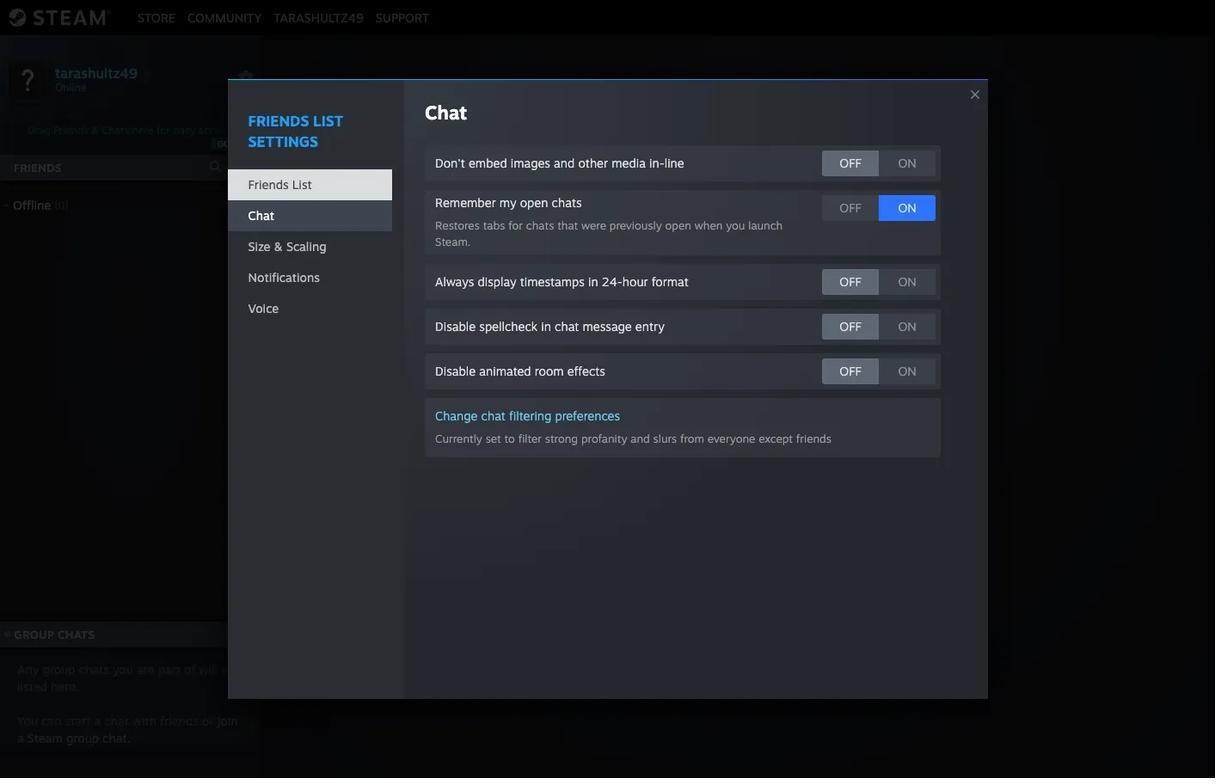 Task type: describe. For each thing, give the bounding box(es) containing it.
store
[[138, 10, 175, 25]]

0 horizontal spatial open
[[520, 195, 548, 210]]

group chats
[[14, 628, 95, 642]]

effects
[[567, 364, 606, 378]]

tabs
[[483, 218, 505, 232]]

list for friends list settings
[[313, 112, 343, 130]]

collapse chats list image
[[0, 631, 20, 638]]

on for entry
[[898, 319, 917, 334]]

message
[[583, 319, 632, 334]]

other
[[578, 156, 608, 170]]

1 horizontal spatial chats
[[102, 124, 129, 137]]

in-
[[649, 156, 665, 170]]

don't
[[435, 156, 465, 170]]

to for filter
[[505, 432, 515, 446]]

easy
[[173, 124, 195, 137]]

always display timestamps in 24-hour format
[[435, 274, 689, 289]]

steam
[[27, 731, 63, 746]]

0 horizontal spatial and
[[554, 156, 575, 170]]

slurs
[[653, 432, 677, 446]]

1 horizontal spatial open
[[665, 218, 691, 232]]

manage friends list settings image
[[237, 70, 255, 87]]

5 off from the top
[[840, 364, 862, 378]]

any group chats you are part of will be listed here.
[[17, 662, 235, 694]]

1 horizontal spatial group
[[729, 415, 768, 433]]

1 vertical spatial group
[[14, 628, 54, 642]]

from
[[680, 432, 704, 446]]

click
[[622, 415, 652, 433]]

2 vertical spatial chat
[[772, 415, 802, 433]]

filtering
[[509, 409, 552, 423]]

filter
[[518, 432, 542, 446]]

0 vertical spatial chat
[[425, 101, 467, 124]]

will
[[199, 662, 218, 677]]

friends for friends
[[14, 161, 62, 175]]

1 vertical spatial chat
[[248, 208, 274, 223]]

for inside remember my open chats restores tabs for chats that were previously open when you launch steam.
[[509, 218, 523, 232]]

are
[[137, 662, 155, 677]]

voice
[[248, 301, 279, 316]]

on for media
[[898, 156, 917, 170]]

5 on from the top
[[898, 364, 917, 378]]

part
[[158, 662, 181, 677]]

change chat filtering preferences currently set to filter strong profanity and slurs from everyone except friends
[[435, 409, 832, 446]]

can
[[41, 714, 61, 729]]

friend
[[668, 415, 708, 433]]

notifications
[[248, 270, 320, 285]]

offline
[[13, 198, 51, 212]]

start
[[65, 714, 91, 729]]

settings
[[248, 132, 318, 151]]

0 horizontal spatial for
[[157, 124, 170, 137]]

when
[[695, 218, 723, 232]]

off for media
[[840, 156, 862, 170]]

here
[[132, 124, 154, 137]]

you inside any group chats you are part of will be listed here.
[[113, 662, 133, 677]]

support link
[[370, 10, 435, 25]]

set
[[486, 432, 501, 446]]

profanity
[[581, 432, 627, 446]]

and inside change chat filtering preferences currently set to filter strong profanity and slurs from everyone except friends
[[631, 432, 650, 446]]

except
[[759, 432, 793, 446]]

remember my open chats restores tabs for chats that were previously open when you launch steam.
[[435, 195, 783, 249]]

start!
[[823, 415, 857, 433]]

listed
[[17, 680, 47, 694]]

chat.
[[102, 731, 130, 746]]

here.
[[51, 680, 79, 694]]

entry
[[635, 319, 665, 334]]

0 horizontal spatial chats
[[58, 628, 95, 642]]

animated
[[479, 364, 531, 378]]

join
[[217, 714, 238, 729]]

store link
[[132, 10, 181, 25]]

0 horizontal spatial friends
[[160, 714, 199, 729]]

on for hour
[[898, 274, 917, 289]]

community link
[[181, 10, 268, 25]]

strong
[[545, 432, 578, 446]]

disable for disable animated room effects
[[435, 364, 476, 378]]

friends list settings
[[248, 112, 343, 151]]

be
[[221, 662, 235, 677]]

community
[[188, 10, 262, 25]]

that
[[557, 218, 578, 232]]

friends list
[[248, 177, 312, 192]]

friends inside change chat filtering preferences currently set to filter strong profanity and slurs from everyone except friends
[[796, 432, 832, 446]]

change
[[435, 409, 478, 423]]

click a friend or group chat to start!
[[622, 415, 857, 433]]

launch
[[749, 218, 783, 232]]

change chat filtering preferences link
[[435, 409, 620, 424]]

size
[[248, 239, 271, 254]]

2 horizontal spatial chat
[[555, 319, 579, 334]]

you can start a chat with friends or
[[17, 714, 217, 729]]

friends for friends list settings
[[248, 112, 309, 130]]

you
[[17, 714, 38, 729]]

a for friend
[[656, 415, 664, 433]]

don't embed images and other media in-line
[[435, 156, 684, 170]]

search my friends list image
[[208, 159, 224, 175]]

any
[[17, 662, 39, 677]]

drag friends & chats here for easy access
[[28, 124, 230, 137]]

friends for friends list
[[248, 177, 289, 192]]

friends right drag
[[54, 124, 88, 137]]



Task type: locate. For each thing, give the bounding box(es) containing it.
friends
[[248, 112, 309, 130], [54, 124, 88, 137], [14, 161, 62, 175], [248, 177, 289, 192]]

0 vertical spatial or
[[712, 415, 725, 433]]

1 horizontal spatial and
[[631, 432, 650, 446]]

1 on from the top
[[898, 156, 917, 170]]

to
[[806, 415, 819, 433], [505, 432, 515, 446]]

2 vertical spatial chats
[[79, 662, 109, 677]]

chat inside change chat filtering preferences currently set to filter strong profanity and slurs from everyone except friends
[[481, 409, 506, 423]]

join a steam group chat. link
[[17, 714, 238, 746]]

list inside the friends list settings
[[313, 112, 343, 130]]

0 horizontal spatial a
[[17, 731, 24, 746]]

1 horizontal spatial chat
[[425, 101, 467, 124]]

chat up the don't
[[425, 101, 467, 124]]

chat left the start!
[[772, 415, 802, 433]]

size & scaling
[[248, 239, 326, 254]]

a down you
[[17, 731, 24, 746]]

tarashultz49 left support
[[274, 10, 364, 25]]

24-
[[602, 274, 623, 289]]

1 vertical spatial chats
[[526, 218, 554, 232]]

2 vertical spatial a
[[17, 731, 24, 746]]

to right set
[[505, 432, 515, 446]]

& right size
[[274, 239, 283, 254]]

4 on from the top
[[898, 319, 917, 334]]

0 horizontal spatial group
[[14, 628, 54, 642]]

0 horizontal spatial chat
[[104, 714, 129, 729]]

remember
[[435, 195, 496, 210]]

0 vertical spatial &
[[91, 124, 99, 137]]

off for entry
[[840, 319, 862, 334]]

friends right with
[[160, 714, 199, 729]]

to inside change chat filtering preferences currently set to filter strong profanity and slurs from everyone except friends
[[505, 432, 515, 446]]

everyone
[[708, 432, 756, 446]]

disable
[[435, 319, 476, 334], [435, 364, 476, 378]]

or left join
[[202, 714, 214, 729]]

0 horizontal spatial tarashultz49
[[55, 64, 138, 81]]

images
[[511, 156, 550, 170]]

disable up change
[[435, 364, 476, 378]]

open
[[520, 195, 548, 210], [665, 218, 691, 232]]

1 vertical spatial list
[[292, 177, 312, 192]]

1 vertical spatial a
[[94, 714, 101, 729]]

1 vertical spatial or
[[202, 714, 214, 729]]

a
[[656, 415, 664, 433], [94, 714, 101, 729], [17, 731, 24, 746]]

timestamps
[[520, 274, 585, 289]]

1 vertical spatial and
[[631, 432, 650, 446]]

1 vertical spatial in
[[541, 319, 551, 334]]

chat
[[425, 101, 467, 124], [248, 208, 274, 223], [772, 415, 802, 433]]

access
[[198, 124, 230, 137]]

1 horizontal spatial you
[[726, 218, 745, 232]]

were
[[581, 218, 606, 232]]

0 horizontal spatial chat
[[248, 208, 274, 223]]

&
[[91, 124, 99, 137], [274, 239, 283, 254]]

0 vertical spatial list
[[313, 112, 343, 130]]

friends right except
[[796, 432, 832, 446]]

0 vertical spatial group
[[729, 415, 768, 433]]

disable animated room effects
[[435, 364, 606, 378]]

a for steam
[[17, 731, 24, 746]]

2 on from the top
[[898, 200, 917, 215]]

open left when
[[665, 218, 691, 232]]

0 vertical spatial group
[[43, 662, 75, 677]]

and left the slurs
[[631, 432, 650, 446]]

chats up that
[[552, 195, 582, 210]]

preferences
[[555, 409, 620, 423]]

0 vertical spatial chats
[[552, 195, 582, 210]]

& left here
[[91, 124, 99, 137]]

chat up size
[[248, 208, 274, 223]]

1 vertical spatial friends
[[160, 714, 199, 729]]

restores
[[435, 218, 480, 232]]

1 vertical spatial chat
[[481, 409, 506, 423]]

group right 'from'
[[729, 415, 768, 433]]

chats left that
[[526, 218, 554, 232]]

line
[[665, 156, 684, 170]]

1 vertical spatial tarashultz49
[[55, 64, 138, 81]]

format
[[652, 274, 689, 289]]

in
[[588, 274, 598, 289], [541, 319, 551, 334]]

group inside any group chats you are part of will be listed here.
[[43, 662, 75, 677]]

disable spellcheck in chat message entry
[[435, 319, 665, 334]]

in right "spellcheck"
[[541, 319, 551, 334]]

group down start
[[66, 731, 99, 746]]

chat
[[555, 319, 579, 334], [481, 409, 506, 423], [104, 714, 129, 729]]

tarashultz49 up drag friends & chats here for easy access in the top left of the page
[[55, 64, 138, 81]]

hour
[[623, 274, 648, 289]]

1 horizontal spatial tarashultz49
[[274, 10, 364, 25]]

1 horizontal spatial a
[[94, 714, 101, 729]]

0 vertical spatial chat
[[555, 319, 579, 334]]

1 horizontal spatial for
[[509, 218, 523, 232]]

2 horizontal spatial chat
[[772, 415, 802, 433]]

scaling
[[286, 239, 326, 254]]

friends inside the friends list settings
[[248, 112, 309, 130]]

a right start
[[94, 714, 101, 729]]

for
[[157, 124, 170, 137], [509, 218, 523, 232]]

you
[[726, 218, 745, 232], [113, 662, 133, 677]]

1 off from the top
[[840, 156, 862, 170]]

friends up settings
[[248, 112, 309, 130]]

chats up here.
[[58, 628, 95, 642]]

chat up set
[[481, 409, 506, 423]]

1 horizontal spatial or
[[712, 415, 725, 433]]

0 vertical spatial disable
[[435, 319, 476, 334]]

currently
[[435, 432, 482, 446]]

and left other
[[554, 156, 575, 170]]

1 vertical spatial for
[[509, 218, 523, 232]]

chat up chat.
[[104, 714, 129, 729]]

disable down always
[[435, 319, 476, 334]]

group
[[729, 415, 768, 433], [14, 628, 54, 642]]

list
[[313, 112, 343, 130], [292, 177, 312, 192]]

list up settings
[[313, 112, 343, 130]]

0 vertical spatial friends
[[796, 432, 832, 446]]

2 disable from the top
[[435, 364, 476, 378]]

0 horizontal spatial or
[[202, 714, 214, 729]]

media
[[612, 156, 646, 170]]

you left are
[[113, 662, 133, 677]]

1 horizontal spatial &
[[274, 239, 283, 254]]

room
[[535, 364, 564, 378]]

my
[[500, 195, 517, 210]]

1 disable from the top
[[435, 319, 476, 334]]

3 off from the top
[[840, 274, 862, 289]]

0 vertical spatial and
[[554, 156, 575, 170]]

spellcheck
[[479, 319, 538, 334]]

chats left here
[[102, 124, 129, 137]]

support
[[376, 10, 429, 25]]

a inside join a steam group chat.
[[17, 731, 24, 746]]

open right my
[[520, 195, 548, 210]]

chats
[[552, 195, 582, 210], [526, 218, 554, 232], [79, 662, 109, 677]]

1 horizontal spatial in
[[588, 274, 598, 289]]

with
[[133, 714, 157, 729]]

steam.
[[435, 235, 471, 249]]

1 horizontal spatial chat
[[481, 409, 506, 423]]

off
[[840, 156, 862, 170], [840, 200, 862, 215], [840, 274, 862, 289], [840, 319, 862, 334], [840, 364, 862, 378]]

list down settings
[[292, 177, 312, 192]]

2 off from the top
[[840, 200, 862, 215]]

join a steam group chat.
[[17, 714, 238, 746]]

a right click
[[656, 415, 664, 433]]

0 horizontal spatial in
[[541, 319, 551, 334]]

group
[[43, 662, 75, 677], [66, 731, 99, 746]]

for right here
[[157, 124, 170, 137]]

1 horizontal spatial list
[[313, 112, 343, 130]]

always
[[435, 274, 474, 289]]

0 horizontal spatial list
[[292, 177, 312, 192]]

0 horizontal spatial you
[[113, 662, 133, 677]]

0 vertical spatial in
[[588, 274, 598, 289]]

chats up here.
[[79, 662, 109, 677]]

1 vertical spatial chats
[[58, 628, 95, 642]]

or right 'from'
[[712, 415, 725, 433]]

and
[[554, 156, 575, 170], [631, 432, 650, 446]]

group up 'any' on the left bottom of page
[[14, 628, 54, 642]]

0 vertical spatial chats
[[102, 124, 129, 137]]

of
[[184, 662, 196, 677]]

off for hour
[[840, 274, 862, 289]]

embed
[[469, 156, 507, 170]]

2 vertical spatial chat
[[104, 714, 129, 729]]

1 vertical spatial group
[[66, 731, 99, 746]]

in left 24-
[[588, 274, 598, 289]]

display
[[478, 274, 517, 289]]

list for friends list
[[292, 177, 312, 192]]

group inside join a steam group chat.
[[66, 731, 99, 746]]

0 vertical spatial a
[[656, 415, 664, 433]]

chats inside any group chats you are part of will be listed here.
[[79, 662, 109, 677]]

2 horizontal spatial a
[[656, 415, 664, 433]]

drag
[[28, 124, 51, 137]]

friends down drag
[[14, 161, 62, 175]]

you right when
[[726, 218, 745, 232]]

3 on from the top
[[898, 274, 917, 289]]

chat left message at the top of page
[[555, 319, 579, 334]]

4 off from the top
[[840, 319, 862, 334]]

0 vertical spatial for
[[157, 124, 170, 137]]

chats
[[102, 124, 129, 137], [58, 628, 95, 642]]

1 vertical spatial disable
[[435, 364, 476, 378]]

to left the start!
[[806, 415, 819, 433]]

to for start!
[[806, 415, 819, 433]]

disable for disable spellcheck in chat message entry
[[435, 319, 476, 334]]

add a friend image
[[234, 157, 253, 176]]

0 horizontal spatial to
[[505, 432, 515, 446]]

0 vertical spatial tarashultz49
[[274, 10, 364, 25]]

1 horizontal spatial friends
[[796, 432, 832, 446]]

tarashultz49
[[274, 10, 364, 25], [55, 64, 138, 81]]

1 vertical spatial you
[[113, 662, 133, 677]]

1 vertical spatial &
[[274, 239, 283, 254]]

1 horizontal spatial to
[[806, 415, 819, 433]]

friends down 'add a friend' "icon"
[[248, 177, 289, 192]]

0 vertical spatial open
[[520, 195, 548, 210]]

0 vertical spatial you
[[726, 218, 745, 232]]

friends
[[796, 432, 832, 446], [160, 714, 199, 729]]

1 vertical spatial open
[[665, 218, 691, 232]]

for right 'tabs'
[[509, 218, 523, 232]]

0 horizontal spatial &
[[91, 124, 99, 137]]

group up here.
[[43, 662, 75, 677]]

you inside remember my open chats restores tabs for chats that were previously open when you launch steam.
[[726, 218, 745, 232]]

previously
[[610, 218, 662, 232]]

tarashultz49 link
[[268, 10, 370, 25]]



Task type: vqa. For each thing, say whether or not it's contained in the screenshot.
except
yes



